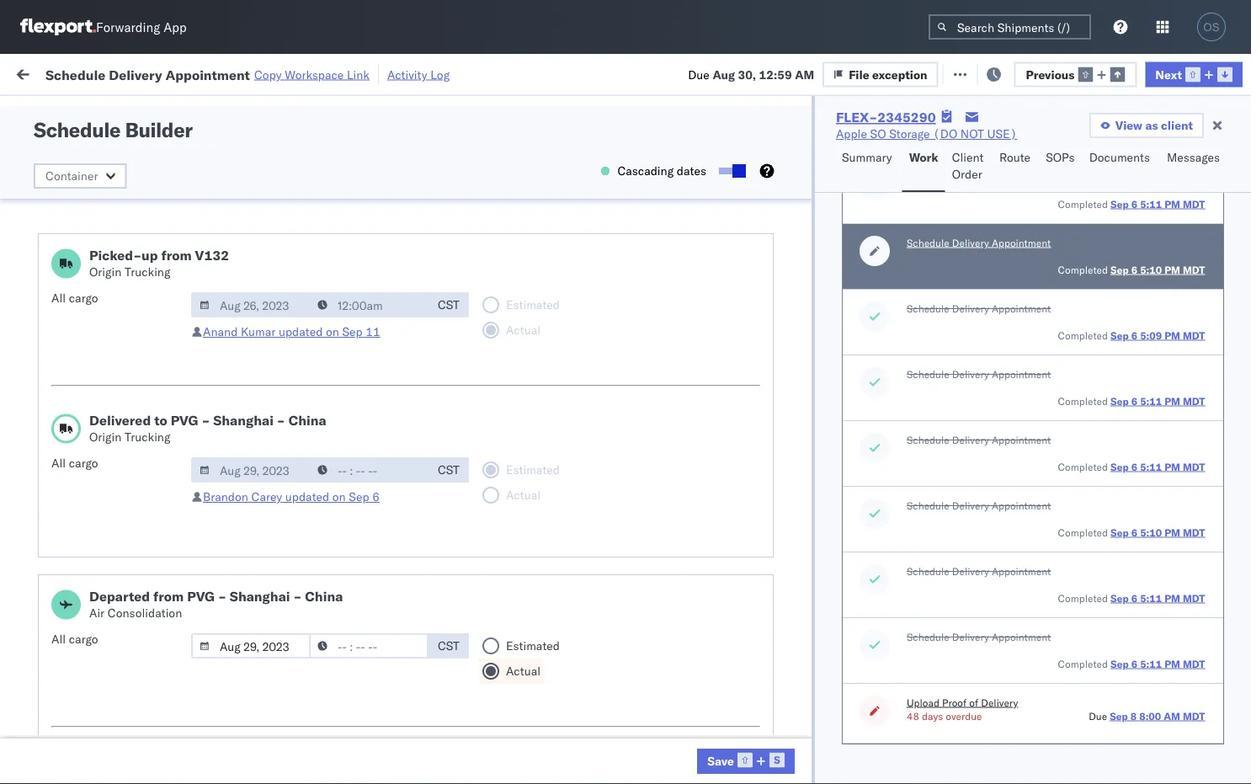 Task type: locate. For each thing, give the bounding box(es) containing it.
numbers down 'exception:'
[[35, 129, 84, 144]]

air inside departed from pvg - shanghai - china air consolidation
[[89, 606, 105, 620]]

0 vertical spatial consignee
[[812, 122, 869, 136]]

updated
[[279, 324, 323, 339], [285, 489, 329, 504]]

upload customs clearance documents link down confirm pickup from new york, ny / newark, nj button
[[19, 713, 228, 730]]

flex-2345290
[[836, 109, 936, 126], [930, 233, 1017, 248], [930, 641, 1017, 655]]

ny
[[188, 668, 204, 683]]

5 shanghai, from the top
[[1038, 603, 1091, 618]]

confirm pickup from los angeles, ca
[[19, 306, 219, 321]]

angeles, inside button
[[154, 306, 200, 321]]

1 trucking from the top
[[125, 264, 171, 279]]

flex- up summary at right
[[836, 109, 878, 126]]

confirm up schiphol,
[[35, 446, 78, 461]]

0 vertical spatial work
[[183, 65, 212, 80]]

aug
[[713, 67, 735, 81], [362, 233, 384, 248], [362, 641, 384, 655]]

2345290 down 1857563
[[966, 233, 1017, 248]]

flex-2345290 up flex
[[836, 109, 936, 126]]

1919146
[[966, 122, 1017, 136]]

from down the 'confirm pickup from los angeles, ca' button
[[131, 335, 156, 350]]

1 all cargo from the top
[[51, 291, 98, 305]]

upload for the bottommost upload proof of delivery button
[[907, 696, 940, 709]]

upload proof of delivery link
[[39, 528, 169, 545]]

integration test account - suitsupply
[[734, 159, 935, 174]]

schedule pickup from los angeles, ca link up confirm pickup from amsterdam airport schiphol, haarlemmermeer, netherlands button
[[39, 408, 239, 442]]

flex-1919146 button
[[903, 117, 1021, 141], [903, 117, 1021, 141]]

client inside button
[[952, 150, 984, 165]]

jun down -- : -- -- text field
[[354, 492, 373, 507]]

-- for flex-2397337
[[734, 715, 749, 729]]

schedule delivery appointment up confirm pickup from new york, ny / newark, nj
[[35, 640, 204, 654]]

schedule pickup from los angeles, ca up haarlemmermeer,
[[39, 409, 227, 441]]

los for 2nd schedule pickup from los angeles, ca link from the top of the page
[[159, 409, 178, 424]]

3 shanghai, china from the top
[[1038, 492, 1126, 507]]

upload customs clearance documents down upload proof of delivery link at bottom
[[39, 557, 184, 589]]

angeles, for flex-1893088
[[181, 409, 227, 424]]

delivery down flex-1893088 in the right of the page
[[952, 433, 990, 446]]

1 ocean from the top
[[515, 307, 550, 322]]

1 vertical spatial all
[[51, 456, 66, 470]]

1 vertical spatial trucking
[[125, 430, 171, 444]]

2 vertical spatial all
[[51, 632, 66, 646]]

0 vertical spatial updated
[[279, 324, 323, 339]]

integration test account - karl lagerfeld for shanghai, china
[[734, 492, 954, 507]]

1 vertical spatial cst
[[438, 462, 460, 477]]

shanghai, china for 1662119
[[1038, 307, 1126, 322]]

upload proof of delivery button down netherlands
[[39, 528, 169, 546]]

ocean lcl for vandelay
[[515, 715, 574, 729]]

3 consignee from the top
[[812, 418, 869, 433]]

-- : -- -- text field down the 1:00 am mdt, sep 11, 2023
[[309, 633, 429, 659]]

2 shanghai pudong international airport from the top
[[1038, 455, 1243, 470]]

angeles, for flex-1889408
[[181, 594, 227, 609]]

exception down search shipments (/) text field
[[988, 65, 1043, 80]]

flex-2318886
[[930, 566, 1017, 581]]

pickup down confirm delivery button
[[92, 187, 128, 201]]

los inside schedule pickup from los angeles international airport
[[159, 187, 178, 201]]

lagerfeld left 2130383
[[904, 492, 954, 507]]

consignee for flex-1919147
[[812, 344, 869, 359]]

2 vertical spatial flex-2345290
[[930, 641, 1017, 655]]

mdt for 4th sep 6 5:11 pm mdt button
[[1183, 592, 1206, 604]]

confirm for confirm pickup from los angeles, ca
[[19, 306, 62, 321]]

international inside schedule pickup from los angeles international airport
[[39, 203, 107, 218]]

xiaoyu
[[625, 566, 661, 581], [734, 566, 770, 581]]

2 schedule delivery appointment completed sep 6 5:10 pm mdt from the top
[[907, 499, 1206, 539]]

flex-1857563 button
[[903, 192, 1021, 215], [903, 192, 1021, 215]]

5:11 for fourth sep 6 5:11 pm mdt button from the bottom
[[1141, 395, 1163, 407]]

shanghai, up departure
[[1038, 122, 1091, 136]]

1 vertical spatial karl
[[879, 492, 900, 507]]

container numbers button
[[1198, 127, 1252, 158]]

2 vertical spatial aug
[[362, 641, 384, 655]]

file up flex-1919146
[[965, 65, 985, 80]]

sep 6 5:10 pm mdt button
[[1111, 263, 1206, 276], [1111, 526, 1206, 539]]

swarovski down 48
[[879, 752, 933, 766]]

schedule delivery appointment button up flex-2389690
[[907, 367, 1051, 381]]

schedule delivery appointment copy workspace link
[[45, 66, 370, 83]]

6 shanghai, china from the top
[[1038, 715, 1126, 729]]

2 5:11 from the top
[[1141, 395, 1163, 407]]

0 vertical spatial mmm d, yyyy text field
[[191, 292, 311, 318]]

spain
[[170, 278, 201, 292]]

numbers down tghu66
[[1206, 144, 1248, 157]]

0 vertical spatial upload proof of delivery button
[[39, 528, 169, 546]]

1 vertical spatial bookings test consignee
[[734, 344, 869, 359]]

from up amsterdam
[[131, 409, 156, 424]]

1 all from the top
[[51, 291, 66, 305]]

0 horizontal spatial of
[[112, 529, 122, 543]]

1 xiaoyu test client from the left
[[625, 566, 721, 581]]

1 shanghai, from the top
[[1038, 122, 1091, 136]]

1 horizontal spatial container
[[1206, 131, 1251, 144]]

all cargo up confirm pickup from los angeles, ca
[[51, 291, 98, 305]]

schedule delivery appointment button down 'flex-1857563' at top
[[907, 236, 1051, 249]]

shanghai inside departed from pvg - shanghai - china air consolidation
[[230, 588, 290, 605]]

ocean for vandelay west
[[515, 307, 550, 322]]

all up netherlands
[[51, 456, 66, 470]]

4 shanghai, from the top
[[1038, 566, 1091, 581]]

message (0)
[[226, 65, 295, 80]]

5 shanghai, china from the top
[[1038, 603, 1126, 618]]

cst
[[438, 297, 460, 312], [438, 462, 460, 477], [438, 638, 460, 653]]

2 mdt from the top
[[1183, 263, 1206, 276]]

0 vertical spatial pvg
[[171, 412, 198, 429]]

delivery up flex-1919147
[[952, 302, 990, 315]]

6 ocean from the top
[[515, 678, 550, 692]]

2 trucking from the top
[[125, 430, 171, 444]]

0 vertical spatial 12:59 am mdt, aug 30, 2023
[[271, 233, 438, 248]]

30,
[[738, 67, 757, 81], [387, 233, 405, 248], [387, 641, 405, 655]]

mdt inside schedule delivery appointment completed sep 6 5:09 pm mdt
[[1183, 329, 1206, 342]]

of right bill
[[160, 112, 171, 127]]

2 origin from the top
[[89, 430, 122, 444]]

1 vertical spatial aug
[[362, 233, 384, 248]]

3 mdt from the top
[[1183, 329, 1206, 342]]

3 shanghai pudong international airport from the top
[[1038, 529, 1243, 544]]

2 cargo from the top
[[69, 456, 98, 470]]

summary
[[842, 150, 892, 165]]

china for flex-1889408
[[1094, 603, 1126, 618]]

1 schedule delivery appointment completed sep 6 5:11 pm mdt from the top
[[907, 368, 1206, 407]]

integration test account - karl lagerfeld for shanghai pudong international airport
[[734, 455, 954, 470]]

1 vertical spatial jun
[[354, 492, 373, 507]]

1 vertical spatial mmm d, yyyy text field
[[191, 633, 311, 659]]

snoozed
[[91, 104, 130, 117]]

0 vertical spatial schedule delivery appointment completed sep 6 5:10 pm mdt
[[907, 236, 1206, 276]]

pickup up airport,
[[92, 261, 128, 275]]

0 horizontal spatial exception
[[873, 67, 928, 81]]

overdue
[[946, 710, 983, 722]]

upload inside upload proof of delivery link
[[39, 529, 77, 543]]

due sep 8 8:00 am mdt
[[1089, 710, 1206, 722]]

delivery up confirm pickup from new york, ny / newark, nj
[[88, 640, 132, 654]]

flex-2345290 for the schedule delivery appointment button above schedule pickup from madrid– barajas airport, madrid, spain
[[930, 233, 1017, 248]]

2 vertical spatial --
[[734, 715, 749, 729]]

from inside confirm pickup from new york, ny / newark, nj
[[104, 668, 129, 683]]

4 ocean fcl from the top
[[515, 566, 574, 581]]

8 completed from the top
[[1058, 657, 1108, 670]]

3 unknown from the top
[[271, 418, 324, 433]]

os
[[1204, 21, 1220, 33]]

karl
[[879, 455, 900, 470], [879, 492, 900, 507]]

confirm inside confirm pickup from amsterdam airport schiphol, haarlemmermeer, netherlands
[[35, 446, 78, 461]]

1 horizontal spatial vandelay
[[734, 307, 783, 322]]

1 5:10 from the top
[[1141, 263, 1163, 276]]

cargo up nj
[[69, 632, 98, 646]]

route button
[[993, 142, 1040, 192]]

message
[[226, 65, 273, 80]]

2 vertical spatial 30,
[[387, 641, 405, 655]]

0 vertical spatial upload customs clearance documents button
[[39, 556, 239, 592]]

ag
[[790, 381, 806, 396], [899, 381, 916, 396]]

pvg inside departed from pvg - shanghai - china air consolidation
[[187, 588, 215, 605]]

apple
[[836, 126, 868, 141], [625, 233, 656, 248], [734, 233, 766, 248], [625, 529, 656, 544], [734, 529, 766, 544], [625, 641, 656, 655], [734, 641, 766, 655]]

unknown for air
[[271, 196, 324, 211]]

1 cst from the top
[[438, 297, 460, 312]]

1 shanghai, china from the top
[[1038, 122, 1126, 136]]

all for picked-
[[51, 291, 66, 305]]

schedule delivery appointment completed sep 6 5:11 pm mdt for 4th sep 6 5:11 pm mdt button
[[907, 565, 1206, 604]]

trucking
[[125, 264, 171, 279], [125, 430, 171, 444]]

kumar
[[241, 324, 276, 339]]

file exception down search shipments (/) text field
[[965, 65, 1043, 80]]

actual
[[506, 664, 541, 678]]

upload customs clearance documents button up "consolidation"
[[39, 556, 239, 592]]

schedule delivery appointment button for 4th sep 6 5:11 pm mdt button
[[907, 564, 1051, 578]]

forwarding
[[96, 19, 160, 35]]

thailand
[[1091, 678, 1137, 692]]

lcl for integration test account - on ag
[[553, 381, 574, 396]]

trucking down to
[[125, 430, 171, 444]]

departure port
[[1038, 138, 1106, 150]]

6 for 5th sep 6 5:11 pm mdt button from the top of the page's the schedule delivery appointment button
[[1132, 657, 1138, 670]]

2 vertical spatial clearance
[[110, 714, 164, 729]]

schedule delivery appointment button down "flex-1889408"
[[907, 630, 1051, 644]]

0 vertical spatial lagerfeld
[[904, 455, 954, 470]]

759 at risk
[[309, 65, 367, 80]]

1 schedule delivery appointment completed sep 6 5:10 pm mdt from the top
[[907, 236, 1206, 276]]

angeles, right to
[[181, 409, 227, 424]]

1 vertical spatial consignee
[[812, 344, 869, 359]]

4 fcl from the top
[[553, 566, 574, 581]]

apple so storage (do not use) link
[[836, 126, 1018, 142]]

0 vertical spatial aug
[[713, 67, 735, 81]]

xiaoyu test client
[[625, 566, 721, 581], [734, 566, 831, 581]]

schedule delivery appointment button down flex-2389690
[[907, 433, 1051, 446]]

schedule delivery appointment completed sep 6 5:11 pm mdt for fourth sep 6 5:11 pm mdt button from the bottom
[[907, 368, 1206, 407]]

1 vertical spatial schedule pickup from los angeles, ca
[[39, 409, 227, 441]]

from for confirm pickup from new york, ny / newark, nj link
[[104, 668, 129, 683]]

0 horizontal spatial due
[[688, 67, 710, 81]]

filtered
[[17, 103, 58, 118]]

upload customs clearance documents button down confirm pickup from new york, ny / newark, nj button
[[19, 713, 228, 732]]

0 horizontal spatial file exception
[[849, 67, 928, 81]]

0 vertical spatial jun
[[362, 381, 381, 396]]

1 vertical spatial due
[[1089, 710, 1108, 722]]

flex- down flex-1893088 in the right of the page
[[930, 492, 966, 507]]

pickup down delivered
[[81, 446, 118, 461]]

shanghai, china for 1919146
[[1038, 122, 1126, 136]]

trucking down up
[[125, 264, 171, 279]]

0 horizontal spatial work
[[183, 65, 212, 80]]

0 vertical spatial bookings
[[734, 122, 784, 136]]

lagerfeld up flex-2130383
[[904, 455, 954, 470]]

759
[[309, 65, 331, 80]]

8 resize handle column header from the left
[[1178, 131, 1198, 784]]

proof for upload proof of delivery link at bottom
[[80, 529, 109, 543]]

3 5:11 from the top
[[1141, 460, 1163, 473]]

haarlemmermeer,
[[89, 463, 185, 478]]

2 vertical spatial bookings test consignee
[[734, 418, 869, 433]]

0 horizontal spatial container
[[45, 168, 98, 183]]

pickup inside confirm pickup from new york, ny / newark, nj
[[65, 668, 101, 683]]

schedule delivery appointment button for 2nd sep 6 5:10 pm mdt button from the bottom of the page
[[907, 236, 1051, 249]]

upload down upload proof of delivery link at bottom
[[39, 557, 77, 572]]

3 schedule pickup from los angeles, ca link from the top
[[39, 593, 239, 627]]

pvg up ny
[[187, 588, 215, 605]]

0 vertical spatial proof
[[80, 529, 109, 543]]

7 ocean from the top
[[515, 715, 550, 729]]

--
[[734, 196, 749, 211], [1038, 344, 1052, 359], [734, 715, 749, 729]]

my
[[17, 61, 44, 84]]

ag down the "west"
[[790, 381, 806, 396]]

4 5:11 from the top
[[1141, 592, 1163, 604]]

2 lcl from the top
[[553, 715, 574, 729]]

flex-2345290 for the schedule delivery appointment button above confirm pickup from new york, ny / newark, nj
[[930, 641, 1017, 655]]

on down 3:59 pm mdt, may 9, 2023
[[333, 489, 346, 504]]

5 ocean from the top
[[515, 566, 550, 581]]

schedule pickup from los angeles, ca for shanghai,
[[39, 594, 227, 626]]

lagerfeld for shanghai, china
[[904, 492, 954, 507]]

1 lagerfeld from the top
[[904, 455, 954, 470]]

1 horizontal spatial file
[[965, 65, 985, 80]]

completed for the schedule delivery appointment button related to 4th sep 6 5:11 pm mdt button
[[1058, 592, 1108, 604]]

shanghai, for flex-1662119
[[1038, 307, 1091, 322]]

from up new
[[131, 594, 156, 609]]

1 vertical spatial schedule delivery appointment completed sep 6 5:10 pm mdt
[[907, 499, 1206, 539]]

numbers inside exception: missing bill of lading numbers
[[35, 129, 84, 144]]

1 vertical spatial integration test account - swarovski
[[734, 752, 933, 766]]

0 horizontal spatial proof
[[80, 529, 109, 543]]

schedule inside schedule pickup from madrid– barajas airport, madrid, spain
[[39, 261, 89, 275]]

Search Shipments (/) text field
[[929, 14, 1092, 40]]

4:00
[[271, 492, 297, 507]]

no
[[137, 104, 151, 117]]

origin inside picked-up from v132 origin trucking
[[89, 264, 122, 279]]

1 lcl from the top
[[553, 381, 574, 396]]

2 vertical spatial bookings
[[734, 418, 784, 433]]

bangkok,
[[1038, 678, 1088, 692]]

schedule delivery appointment link for the schedule delivery appointment button above confirm pickup from new york, ny / newark, nj
[[35, 639, 204, 656]]

-
[[869, 159, 876, 174], [734, 196, 742, 211], [742, 196, 749, 211], [1038, 344, 1045, 359], [1045, 344, 1052, 359], [759, 381, 766, 396], [869, 381, 876, 396], [202, 412, 210, 429], [277, 412, 285, 429], [869, 455, 876, 470], [869, 492, 876, 507], [218, 588, 227, 605], [294, 588, 302, 605], [869, 678, 876, 692], [734, 715, 742, 729], [742, 715, 749, 729], [869, 752, 876, 766]]

from for schedule pickup from los angeles international airport link
[[131, 187, 156, 201]]

all cargo up netherlands
[[51, 456, 98, 470]]

1 horizontal spatial xiaoyu
[[734, 566, 770, 581]]

upload proof of delivery down netherlands
[[39, 529, 169, 543]]

ocean for integration test account - swarovski
[[515, 678, 550, 692]]

4 pudong from the top
[[1091, 641, 1131, 655]]

2 schedule pickup from los angeles, ca from the top
[[39, 409, 227, 441]]

1 vertical spatial clearance
[[130, 557, 184, 572]]

documents down upload proof of delivery link at bottom
[[39, 574, 100, 589]]

shanghai pudong international airport for confirm pickup from amsterdam airport schiphol, haarlemmermeer, netherlands button
[[1038, 455, 1243, 470]]

upload for bottom "upload customs clearance documents" link
[[19, 714, 57, 729]]

0 vertical spatial bookings test consignee
[[734, 122, 869, 136]]

MMM D, YYYY text field
[[191, 292, 311, 318], [191, 633, 311, 659]]

of inside exception: missing bill of lading numbers
[[160, 112, 171, 127]]

china inside departed from pvg - shanghai - china air consolidation
[[305, 588, 343, 605]]

confirm inside button
[[39, 158, 82, 173]]

updated right kumar
[[279, 324, 323, 339]]

5:11 for 4th sep 6 5:11 pm mdt button
[[1141, 592, 1163, 604]]

4 schedule delivery appointment completed sep 6 5:11 pm mdt from the top
[[907, 630, 1206, 670]]

6 for the schedule delivery appointment button for fourth sep 6 5:11 pm mdt button from the bottom
[[1132, 395, 1138, 407]]

app
[[164, 19, 187, 35]]

1 vertical spatial origin
[[89, 430, 122, 444]]

angeles, down spain
[[154, 306, 200, 321]]

barajas
[[39, 278, 79, 292]]

fcl for unknown
[[553, 307, 574, 322]]

schedule delivery appointment button for 2nd sep 6 5:10 pm mdt button from the top of the page
[[907, 499, 1051, 512]]

4 mdt from the top
[[1183, 395, 1206, 407]]

1 unknown from the top
[[271, 196, 324, 211]]

0 vertical spatial schedule delivery appointment
[[35, 232, 204, 247]]

-- : -- -- text field
[[309, 292, 429, 318], [309, 633, 429, 659]]

schedule delivery appointment button up confirm pickup from new york, ny / newark, nj
[[35, 639, 204, 657]]

schedule delivery appointment button up "flex-1889408"
[[907, 564, 1051, 578]]

customs down nj
[[60, 714, 107, 729]]

0 vertical spatial flex-2345290
[[836, 109, 936, 126]]

upload customs clearance documents inside button
[[39, 557, 184, 589]]

4 completed from the top
[[1058, 395, 1108, 407]]

resize handle column header
[[241, 131, 261, 784], [428, 131, 448, 784], [487, 131, 507, 784], [596, 131, 617, 784], [706, 131, 726, 784], [874, 131, 895, 784], [1009, 131, 1029, 784], [1178, 131, 1198, 784], [1221, 131, 1242, 784]]

shanghai pudong international airport for the schedule delivery appointment button above confirm pickup from new york, ny / newark, nj
[[1038, 641, 1243, 655]]

5 mdt from the top
[[1183, 460, 1206, 473]]

0 vertical spatial schedule delivery appointment link
[[35, 231, 204, 248]]

0 vertical spatial lcl
[[553, 381, 574, 396]]

los angeles, ca
[[1038, 196, 1125, 211]]

air for confirm pickup from amsterdam airport schiphol, haarlemmermeer, netherlands button
[[515, 455, 531, 470]]

2 integration test account - karl lagerfeld from the top
[[734, 492, 954, 507]]

1 vertical spatial schedule delivery appointment
[[39, 380, 207, 395]]

1 vertical spatial updated
[[285, 489, 329, 504]]

use) inside the apple so storage (do not use) link
[[988, 126, 1018, 141]]

schedule delivery appointment button up flex-2318886
[[907, 499, 1051, 512]]

1 vertical spatial 12:59 am mdt, aug 30, 2023
[[271, 641, 438, 655]]

2 all cargo from the top
[[51, 456, 98, 470]]

confirm delivery
[[39, 158, 128, 173]]

2 vertical spatial upload customs clearance documents
[[19, 714, 228, 729]]

schedule delivery appointment button for third sep 6 5:11 pm mdt button from the bottom
[[907, 433, 1051, 446]]

schedule inside schedule delivery appointment completed sep 6 5:09 pm mdt
[[907, 302, 950, 315]]

flex-1919147
[[930, 344, 1017, 359]]

jun for 15,
[[362, 381, 381, 396]]

5:11 for 5th sep 6 5:11 pm mdt button from the top of the page
[[1141, 657, 1163, 670]]

ca for flex-1919147
[[39, 352, 55, 366]]

5 5:11 from the top
[[1141, 657, 1163, 670]]

angeles, up '/'
[[181, 594, 227, 609]]

shanghai, right 2130383
[[1038, 492, 1091, 507]]

los for confirm pickup from los angeles, ca link in the top left of the page
[[132, 306, 151, 321]]

upload customs clearance documents down confirm pickup from new york, ny / newark, nj button
[[19, 714, 228, 729]]

pickup inside confirm pickup from amsterdam airport schiphol, haarlemmermeer, netherlands
[[81, 446, 118, 461]]

0 vertical spatial clearance
[[130, 483, 184, 498]]

15,
[[384, 381, 402, 396]]

shanghai, for flex-2318886
[[1038, 566, 1091, 581]]

1 vertical spatial sep 6 5:10 pm mdt button
[[1111, 526, 1206, 539]]

all cargo for departed
[[51, 632, 98, 646]]

1 vertical spatial of
[[112, 529, 122, 543]]

3 schedule delivery appointment completed sep 6 5:11 pm mdt from the top
[[907, 565, 1206, 604]]

4 ocean from the top
[[515, 492, 550, 507]]

container down workitem
[[45, 168, 98, 183]]

11, down -- : -- -- text field
[[376, 492, 394, 507]]

2 vertical spatial cargo
[[69, 632, 98, 646]]

all cargo up nj
[[51, 632, 98, 646]]

work
[[183, 65, 212, 80], [909, 150, 939, 165]]

2 bookings test consignee from the top
[[734, 344, 869, 359]]

flex-1889408 button
[[903, 599, 1021, 623], [903, 599, 1021, 623]]

from inside schedule pickup from los angeles international airport
[[131, 187, 156, 201]]

1 schedule pickup from los angeles, ca link from the top
[[39, 334, 239, 368]]

1 integration test account - karl lagerfeld from the top
[[734, 455, 954, 470]]

lcl
[[553, 381, 574, 396], [553, 715, 574, 729]]

flex- down the flex id button
[[930, 159, 966, 174]]

ca up schiphol,
[[39, 426, 55, 441]]

shanghai inside delivered to pvg - shanghai - china origin trucking
[[213, 412, 274, 429]]

2 karl from the top
[[879, 492, 900, 507]]

3:59 pm mdt, may 9, 2023
[[271, 455, 423, 470]]

0 vertical spatial karl
[[879, 455, 900, 470]]

schedule pickup from los angeles, ca link up new
[[39, 593, 239, 627]]

0 vertical spatial 11,
[[376, 492, 394, 507]]

bookings for flex-1893088
[[734, 418, 784, 433]]

schedule delivery appointment button up flex-1919147
[[907, 302, 1051, 315]]

file exception button
[[939, 60, 1054, 85], [939, 60, 1054, 85], [823, 62, 939, 87], [823, 62, 939, 87]]

4 shanghai pudong international airport from the top
[[1038, 641, 1243, 655]]

mdt for 2nd sep 6 5:10 pm mdt button from the bottom of the page
[[1183, 263, 1206, 276]]

6 for the schedule delivery appointment button related to 4th sep 6 5:11 pm mdt button
[[1132, 592, 1138, 604]]

1 vertical spatial proof
[[943, 696, 967, 709]]

0 vertical spatial customs
[[80, 483, 127, 498]]

bookings test consignee for flex-1919146
[[734, 122, 869, 136]]

6 completed from the top
[[1058, 526, 1108, 539]]

pickup up nj
[[65, 668, 101, 683]]

documents down ny
[[167, 714, 228, 729]]

fcl for 1:00 am mdt, sep 11, 2023
[[553, 566, 574, 581]]

1 horizontal spatial of
[[160, 112, 171, 127]]

schedule delivery appointment completed sep 6 5:11 pm mdt
[[907, 368, 1206, 407], [907, 433, 1206, 473], [907, 565, 1206, 604], [907, 630, 1206, 670]]

schedule builder
[[34, 117, 193, 142]]

0 vertical spatial cargo
[[69, 291, 98, 305]]

suitsupply
[[879, 159, 935, 174]]

1 vertical spatial swarovski
[[879, 752, 933, 766]]

ocean fcl
[[515, 307, 574, 322], [515, 344, 574, 359], [515, 492, 574, 507], [515, 566, 574, 581], [515, 678, 574, 692]]

integration test account - karl lagerfeld
[[734, 455, 954, 470], [734, 492, 954, 507]]

5 resize handle column header from the left
[[706, 131, 726, 784]]

1 shanghai pudong international airport from the top
[[1038, 233, 1243, 248]]

0 vertical spatial integration test account - swarovski
[[734, 678, 933, 692]]

3 ocean fcl from the top
[[515, 492, 574, 507]]

flex-2345290 down 'flex-1857563' at top
[[930, 233, 1017, 248]]

6 shanghai, from the top
[[1038, 715, 1091, 729]]

2 all from the top
[[51, 456, 66, 470]]

upload customs clearance documents button
[[39, 556, 239, 592], [19, 713, 228, 732]]

1 vertical spatial schedule delivery appointment link
[[39, 379, 207, 396]]

all
[[51, 291, 66, 305], [51, 456, 66, 470], [51, 632, 66, 646]]

from inside schedule pickup from madrid– barajas airport, madrid, spain
[[131, 261, 156, 275]]

0 vertical spatial upload customs clearance documents link
[[39, 482, 239, 516]]

3 bookings test consignee from the top
[[734, 418, 869, 433]]

1 vertical spatial upload proof of delivery
[[907, 696, 1019, 709]]

clearance down haarlemmermeer,
[[130, 483, 184, 498]]

48
[[907, 710, 920, 722]]

1 vertical spatial container
[[45, 168, 98, 183]]

1 vertical spatial cargo
[[69, 456, 98, 470]]

2 unknown from the top
[[271, 307, 324, 322]]

0 vertical spatial upload proof of delivery
[[39, 529, 169, 543]]

view as client
[[1116, 118, 1194, 133]]

copy
[[254, 67, 282, 82]]

5:11 for third sep 6 5:11 pm mdt button from the bottom
[[1141, 460, 1163, 473]]

confirm inside confirm pickup from new york, ny / newark, nj
[[19, 668, 62, 683]]

0 vertical spatial integration test account - karl lagerfeld
[[734, 455, 954, 470]]

numbers
[[35, 129, 84, 144], [1206, 144, 1248, 157]]

3 all from the top
[[51, 632, 66, 646]]

0 horizontal spatial xiaoyu test client
[[625, 566, 721, 581]]

departed from pvg - shanghai - china air consolidation
[[89, 588, 343, 620]]

0 vertical spatial vandelay
[[734, 307, 783, 322]]

completed for the schedule delivery appointment button associated with sep 6 5:09 pm mdt button
[[1058, 329, 1108, 342]]

of up "overdue"
[[970, 696, 979, 709]]

may
[[354, 455, 377, 470]]

2 integration test account - swarovski from the top
[[734, 752, 933, 766]]

aug for the schedule delivery appointment button above confirm pickup from new york, ny / newark, nj
[[362, 641, 384, 655]]

8
[[1131, 710, 1137, 722]]

0 vertical spatial cst
[[438, 297, 460, 312]]

ca up newark,
[[39, 611, 55, 626]]

from for "schedule pickup from madrid– barajas airport, madrid, spain" link
[[131, 261, 156, 275]]

upload proof of delivery for the bottommost upload proof of delivery button
[[907, 696, 1019, 709]]

1 vertical spatial upload customs clearance documents
[[39, 557, 184, 589]]

mdt for 2nd sep 6 5:10 pm mdt button from the top of the page
[[1183, 526, 1206, 539]]

departure port button
[[1029, 134, 1181, 151]]

shanghai, right 2318886
[[1038, 566, 1091, 581]]

los inside confirm pickup from los angeles, ca link
[[132, 306, 151, 321]]

fcl
[[553, 307, 574, 322], [553, 344, 574, 359], [553, 492, 574, 507], [553, 566, 574, 581], [553, 678, 574, 692]]

flex-2248852
[[930, 678, 1017, 692]]

confirm up newark,
[[19, 668, 62, 683]]

bookings for flex-1919147
[[734, 344, 784, 359]]

1 vertical spatial ocean lcl
[[515, 715, 574, 729]]

2 ocean from the top
[[515, 344, 550, 359]]

2 cst from the top
[[438, 462, 460, 477]]

picked-
[[89, 247, 142, 264]]

1 origin from the top
[[89, 264, 122, 279]]

flex-2318886 button
[[903, 562, 1021, 586], [903, 562, 1021, 586]]

from inside confirm pickup from amsterdam airport schiphol, haarlemmermeer, netherlands
[[121, 446, 146, 461]]

schedule delivery appointment button for fourth sep 6 5:11 pm mdt button from the bottom
[[907, 367, 1051, 381]]

0 vertical spatial --
[[734, 196, 749, 211]]

schedule delivery appointment button for sep 6 5:09 pm mdt button
[[907, 302, 1051, 315]]

upload proof of delivery button up "overdue"
[[907, 696, 1019, 709]]

view as client button
[[1090, 113, 1204, 138]]

1 ag from the left
[[790, 381, 806, 396]]

from inside departed from pvg - shanghai - china air consolidation
[[153, 588, 184, 605]]

0 horizontal spatial upload proof of delivery
[[39, 529, 169, 543]]

schedule pickup from los angeles, ca link for -
[[39, 334, 239, 368]]

angeles,
[[1060, 196, 1106, 211], [154, 306, 200, 321], [181, 335, 227, 350], [181, 409, 227, 424], [181, 594, 227, 609]]

ocean lcl
[[515, 381, 574, 396], [515, 715, 574, 729]]

pvg right to
[[171, 412, 198, 429]]

:
[[130, 104, 133, 117]]

1 ocean fcl from the top
[[515, 307, 574, 322]]

flex-2389690
[[930, 381, 1017, 396]]

all left airport,
[[51, 291, 66, 305]]

1 vertical spatial upload proof of delivery button
[[907, 696, 1019, 709]]

sep 6 5:11 pm mdt button
[[1111, 198, 1206, 210], [1111, 395, 1206, 407], [1111, 460, 1206, 473], [1111, 592, 1206, 604], [1111, 657, 1206, 670]]

cst for delivered to pvg - shanghai - china
[[438, 462, 460, 477]]

of up departed
[[112, 529, 122, 543]]

from down workitem button
[[131, 187, 156, 201]]

consignee for flex-1893088
[[812, 418, 869, 433]]

upload customs clearance documents up upload proof of delivery link at bottom
[[39, 483, 184, 515]]

ca inside button
[[203, 306, 219, 321]]

6 inside schedule delivery appointment completed sep 6 5:09 pm mdt
[[1132, 329, 1138, 342]]

pvg inside delivered to pvg - shanghai - china origin trucking
[[171, 412, 198, 429]]

pudong for the schedule delivery appointment button above schedule pickup from madrid– barajas airport, madrid, spain
[[1091, 233, 1131, 248]]

None checkbox
[[719, 168, 743, 174]]

schedule delivery appointment button up schedule pickup from madrid– barajas airport, madrid, spain
[[35, 231, 204, 250]]

batch action button
[[1132, 60, 1242, 85]]

3 sep 6 5:11 pm mdt button from the top
[[1111, 460, 1206, 473]]

apple inside the apple so storage (do not use) link
[[836, 126, 868, 141]]

delivery up flex-2389690
[[952, 368, 990, 380]]

mdt for sep 6 5:09 pm mdt button
[[1183, 329, 1206, 342]]

1 fcl from the top
[[553, 307, 574, 322]]

1 consignee from the top
[[812, 122, 869, 136]]

flex- down flex-2389690
[[930, 418, 966, 433]]

1 horizontal spatial xiaoyu test client
[[734, 566, 831, 581]]

pvg for to
[[171, 412, 198, 429]]

completed inside schedule delivery appointment completed sep 6 5:09 pm mdt
[[1058, 329, 1108, 342]]

0 vertical spatial trucking
[[125, 264, 171, 279]]

0 vertical spatial schedule pickup from los angeles, ca link
[[39, 334, 239, 368]]

completed for 5th sep 6 5:11 pm mdt button from the top of the page's the schedule delivery appointment button
[[1058, 657, 1108, 670]]

4 sep 6 5:11 pm mdt button from the top
[[1111, 592, 1206, 604]]

0 vertical spatial schedule pickup from los angeles, ca
[[39, 335, 227, 366]]

1 ocean lcl from the top
[[515, 381, 574, 396]]

documents for middle "upload customs clearance documents" link
[[39, 574, 100, 589]]

sep inside schedule delivery appointment completed sep 6 5:09 pm mdt
[[1111, 329, 1129, 342]]

pickup inside schedule pickup from madrid– barajas airport, madrid, spain
[[92, 261, 128, 275]]

upload down newark,
[[19, 714, 57, 729]]

numbers inside container numbers
[[1206, 144, 1248, 157]]

delivery up delivered
[[92, 380, 135, 395]]

0 vertical spatial upload customs clearance documents
[[39, 483, 184, 515]]

from left new
[[104, 668, 129, 683]]

cascading dates
[[618, 163, 707, 178]]

205
[[387, 65, 409, 80]]

9,
[[380, 455, 391, 470]]

1 horizontal spatial upload proof of delivery button
[[907, 696, 1019, 709]]

0 vertical spatial swarovski
[[879, 678, 933, 692]]

2345290 up 2248852
[[966, 641, 1017, 655]]

exception: missing bill of lading numbers button
[[35, 112, 253, 147]]

vandelay west
[[734, 307, 813, 322]]

schedule delivery appointment completed sep 6 5:10 pm mdt for the schedule delivery appointment button corresponding to 2nd sep 6 5:10 pm mdt button from the top of the page
[[907, 499, 1206, 539]]

china for flex-2130383
[[1094, 492, 1126, 507]]

container button
[[34, 163, 127, 189]]

schedule pickup from los angeles, ca link down the 'confirm pickup from los angeles, ca' button
[[39, 334, 239, 368]]

ca for flex-1889408
[[39, 611, 55, 626]]

1 cargo from the top
[[69, 291, 98, 305]]



Task type: describe. For each thing, give the bounding box(es) containing it.
1 swarovski from the top
[[879, 678, 933, 692]]

upload for top "upload customs clearance documents" link
[[39, 483, 77, 498]]

newark,
[[19, 685, 63, 700]]

on for delivered to pvg - shanghai - china
[[333, 489, 346, 504]]

clearance for bottom "upload customs clearance documents" link
[[110, 714, 164, 729]]

origin inside delivered to pvg - shanghai - china origin trucking
[[89, 430, 122, 444]]

confirm delivery link
[[39, 157, 128, 174]]

5 ocean fcl from the top
[[515, 678, 574, 692]]

bookings test consignee for flex-1919147
[[734, 344, 869, 359]]

flexport. image
[[20, 19, 96, 35]]

fcl for 12:59 am mst, feb 28, 2023
[[553, 344, 574, 359]]

pickup left to
[[92, 409, 128, 424]]

delivery inside schedule delivery appointment completed sep 6 5:09 pm mdt
[[952, 302, 990, 315]]

cargo for delivered
[[69, 456, 98, 470]]

schedule pickup from madrid– barajas airport, madrid, spain link
[[39, 260, 239, 294]]

messages
[[1167, 150, 1220, 165]]

from inside picked-up from v132 origin trucking
[[161, 247, 192, 264]]

confirm pickup from amsterdam airport schiphol, haarlemmermeer, netherlands link
[[35, 445, 253, 494]]

0 vertical spatial on
[[412, 65, 425, 80]]

from for - schedule pickup from los angeles, ca link
[[131, 335, 156, 350]]

filtered by:
[[17, 103, 77, 118]]

flex- right 48
[[930, 715, 966, 729]]

kaohsiung, taiwan
[[1038, 381, 1138, 396]]

2318886
[[966, 566, 1017, 581]]

angeles
[[181, 187, 223, 201]]

6 for the schedule delivery appointment button associated with sep 6 5:09 pm mdt button
[[1132, 329, 1138, 342]]

lcl for vandelay
[[553, 715, 574, 729]]

confirm for confirm pickup from new york, ny / newark, nj
[[19, 668, 62, 683]]

fcl for 4:00 pm mdt, jun 11, 2023
[[553, 492, 574, 507]]

4 resize handle column header from the left
[[596, 131, 617, 784]]

flex- down flex-2318886
[[930, 603, 966, 618]]

(0)
[[273, 65, 295, 80]]

flex-1893088
[[930, 418, 1017, 433]]

2 xiaoyu from the left
[[734, 566, 770, 581]]

confirm pickup from new york, ny / newark, nj button
[[19, 668, 243, 703]]

2 schedule pickup from los angeles, ca link from the top
[[39, 408, 239, 442]]

2 sep 6 5:10 pm mdt button from the top
[[1111, 526, 1206, 539]]

sep 6 5:09 pm mdt button
[[1111, 329, 1206, 342]]

consignee for flex-1919146
[[812, 122, 869, 136]]

1 horizontal spatial file exception
[[965, 65, 1043, 80]]

of for the bottommost upload proof of delivery button
[[970, 696, 979, 709]]

los down sops button
[[1038, 196, 1057, 211]]

all cargo for picked-
[[51, 291, 98, 305]]

1 vertical spatial customs
[[80, 557, 127, 572]]

delivery down 'flex-1857563' at top
[[952, 236, 990, 249]]

flex-2345290 link
[[836, 109, 936, 126]]

shanghai, for flex-1889408
[[1038, 603, 1091, 618]]

2389690
[[966, 381, 1017, 396]]

pm inside schedule delivery appointment completed sep 6 5:09 pm mdt
[[1165, 329, 1181, 342]]

ca down documents button
[[1109, 196, 1125, 211]]

next button
[[1146, 62, 1243, 87]]

netherlands
[[35, 480, 101, 494]]

storage inside the apple so storage (do not use) link
[[890, 126, 930, 141]]

vandelay for vandelay
[[625, 715, 674, 729]]

cargo for departed
[[69, 632, 98, 646]]

1 vertical spatial upload customs clearance documents button
[[19, 713, 228, 732]]

12:59 am mst, feb 28, 2023
[[271, 344, 435, 359]]

1 horizontal spatial client
[[799, 566, 831, 581]]

3 cst from the top
[[438, 638, 460, 653]]

brandon carey updated on sep 6
[[203, 489, 380, 504]]

feb
[[361, 344, 382, 359]]

pudong for confirm pickup from amsterdam airport schiphol, haarlemmermeer, netherlands button
[[1091, 455, 1131, 470]]

delivery inside button
[[85, 158, 128, 173]]

aug for the schedule delivery appointment button above schedule pickup from madrid– barajas airport, madrid, spain
[[362, 233, 384, 248]]

schedule pickup from los angeles, ca for -
[[39, 335, 227, 366]]

china for flex-1662119
[[1094, 307, 1126, 322]]

0 vertical spatial 30,
[[738, 67, 757, 81]]

delivery up schedule pickup from madrid– barajas airport, madrid, spain
[[88, 232, 132, 247]]

2 vertical spatial upload customs clearance documents link
[[19, 713, 228, 730]]

of for upload proof of delivery link at bottom
[[112, 529, 122, 543]]

delivery down 2248852
[[981, 696, 1019, 709]]

completed for the schedule delivery appointment button corresponding to 2nd sep 6 5:10 pm mdt button from the bottom of the page
[[1058, 263, 1108, 276]]

-- : -- -- text field
[[309, 457, 429, 483]]

5:10 for 2nd sep 6 5:10 pm mdt button from the top of the page
[[1141, 526, 1163, 539]]

track
[[428, 65, 455, 80]]

vandelay for vandelay west
[[734, 307, 783, 322]]

angeles, for flex-1919147
[[181, 335, 227, 350]]

import
[[142, 65, 180, 80]]

forwarding app
[[96, 19, 187, 35]]

china for flex-2318886
[[1094, 566, 1126, 581]]

4 unknown from the top
[[271, 603, 324, 618]]

flex-1857563
[[930, 196, 1017, 211]]

0 horizontal spatial client
[[689, 566, 721, 581]]

madrid–
[[159, 261, 203, 275]]

9 mdt from the top
[[1183, 710, 1206, 722]]

1 -- : -- -- text field from the top
[[309, 292, 429, 318]]

consolidation
[[108, 606, 182, 620]]

1 completed from the top
[[1058, 198, 1108, 210]]

2 integration test account - on ag from the left
[[734, 381, 916, 396]]

container numbers
[[1206, 131, 1251, 157]]

updated for delivered to pvg - shanghai - china
[[285, 489, 329, 504]]

shanghai, china for 2397337
[[1038, 715, 1126, 729]]

2 mmm d, yyyy text field from the top
[[191, 633, 311, 659]]

1 sep 6 5:10 pm mdt button from the top
[[1111, 263, 1206, 276]]

1 integration test account - swarovski from the top
[[734, 678, 933, 692]]

5 fcl from the top
[[553, 678, 574, 692]]

flex id
[[903, 138, 935, 150]]

to
[[154, 412, 167, 429]]

id
[[924, 138, 935, 150]]

pudong for the schedule delivery appointment button above confirm pickup from new york, ny / newark, nj
[[1091, 641, 1131, 655]]

1 5:11 from the top
[[1141, 198, 1163, 210]]

mdt for 5th sep 6 5:11 pm mdt button from the top of the page
[[1183, 657, 1206, 670]]

from for confirm pickup from amsterdam airport schiphol, haarlemmermeer, netherlands link
[[121, 446, 146, 461]]

1 12:59 am mdt, aug 30, 2023 from the top
[[271, 233, 438, 248]]

flex- down flex-1662119
[[930, 344, 966, 359]]

mst,
[[329, 344, 358, 359]]

los for - schedule pickup from los angeles, ca link
[[159, 335, 178, 350]]

ocean fcl for unknown
[[515, 307, 574, 322]]

trucking inside picked-up from v132 origin trucking
[[125, 264, 171, 279]]

2 -- : -- -- text field from the top
[[309, 633, 429, 659]]

1 sep 6 5:11 pm mdt button from the top
[[1111, 198, 1206, 210]]

2318555
[[966, 159, 1017, 174]]

delivered to pvg - shanghai - china origin trucking
[[89, 412, 327, 444]]

flex-1662119
[[930, 307, 1017, 322]]

china for flex-2397337
[[1094, 715, 1126, 729]]

completed for the schedule delivery appointment button corresponding to third sep 6 5:11 pm mdt button from the bottom
[[1058, 460, 1108, 473]]

lading
[[174, 112, 210, 127]]

anand kumar updated on sep 11 button
[[203, 324, 380, 339]]

forwarding app link
[[20, 19, 187, 35]]

12:59 am mdt, jun 15, 2023
[[271, 381, 434, 396]]

schedule delivery appointment button up delivered
[[39, 379, 207, 398]]

1 mmm d, yyyy text field from the top
[[191, 292, 311, 318]]

2 vertical spatial schedule delivery appointment
[[35, 640, 204, 654]]

upload customs clearance documents for middle "upload customs clearance documents" link
[[39, 557, 184, 589]]

6 for the schedule delivery appointment button corresponding to 2nd sep 6 5:10 pm mdt button from the top of the page
[[1132, 526, 1138, 539]]

confirm pickup from amsterdam airport schiphol, haarlemmermeer, netherlands
[[35, 446, 250, 494]]

ocean for bookings test consignee
[[515, 344, 550, 359]]

save
[[708, 754, 734, 768]]

appointment inside schedule delivery appointment completed sep 6 5:09 pm mdt
[[992, 302, 1051, 315]]

taiwan
[[1101, 381, 1138, 396]]

shanghai, for flex-2397337
[[1038, 715, 1091, 729]]

1 xiaoyu from the left
[[625, 566, 661, 581]]

flex- down flex-1919147
[[930, 381, 966, 396]]

1 horizontal spatial exception
[[988, 65, 1043, 80]]

airport inside confirm pickup from amsterdam airport schiphol, haarlemmermeer, netherlands
[[213, 446, 250, 461]]

all for departed
[[51, 632, 66, 646]]

2397337
[[966, 715, 1017, 729]]

2 xiaoyu test client from the left
[[734, 566, 831, 581]]

delivery up :
[[109, 66, 162, 83]]

2 12:59 am mdt, aug 30, 2023 from the top
[[271, 641, 438, 655]]

due for due aug 30, 12:59 am
[[688, 67, 710, 81]]

angeles, down sops button
[[1060, 196, 1106, 211]]

snoozed : no
[[91, 104, 151, 117]]

work
[[48, 61, 92, 84]]

1 on from the left
[[769, 381, 787, 396]]

schedule delivery appointment completed sep 6 5:11 pm mdt for 5th sep 6 5:11 pm mdt button from the top of the page
[[907, 630, 1206, 670]]

documents for bottom "upload customs clearance documents" link
[[167, 714, 228, 729]]

5:09
[[1141, 329, 1163, 342]]

client order button
[[946, 142, 993, 192]]

import work button
[[135, 54, 219, 92]]

port
[[1087, 138, 1106, 150]]

delivery up flex-2318886
[[952, 499, 990, 512]]

flex- down 'flex-1857563' at top
[[930, 233, 966, 248]]

2 swarovski from the top
[[879, 752, 933, 766]]

delivery up "flex-1889408"
[[952, 565, 990, 577]]

ocean for --
[[515, 715, 550, 729]]

2 sep 6 5:11 pm mdt button from the top
[[1111, 395, 1206, 407]]

los for schedule pickup from los angeles, ca link for shanghai,
[[159, 594, 178, 609]]

MMM D, YYYY text field
[[191, 457, 311, 483]]

-- for flex-1857563
[[734, 196, 749, 211]]

ocean for integration test account - karl lagerfeld
[[515, 492, 550, 507]]

flex- up flex-1919147
[[930, 307, 966, 322]]

workitem
[[19, 138, 63, 150]]

due for due sep 8 8:00 am mdt
[[1089, 710, 1108, 722]]

updated for picked-up from v132
[[279, 324, 323, 339]]

flex- down "order"
[[930, 196, 966, 211]]

0 vertical spatial 2345290
[[878, 109, 936, 126]]

2 ag from the left
[[899, 381, 916, 396]]

11, for jun
[[376, 492, 394, 507]]

delivery down "flex-1889408"
[[952, 630, 990, 643]]

1889408
[[966, 603, 1017, 618]]

gvcu52
[[1206, 677, 1252, 692]]

4:00 pm mdt, jun 11, 2023
[[271, 492, 426, 507]]

air for the schedule delivery appointment button above confirm pickup from new york, ny / newark, nj
[[515, 641, 531, 655]]

abcd12
[[1206, 307, 1252, 321]]

confirm for confirm pickup from amsterdam airport schiphol, haarlemmermeer, netherlands
[[35, 446, 78, 461]]

shanghai, for flex-1919146
[[1038, 122, 1091, 136]]

7 resize handle column header from the left
[[1009, 131, 1029, 784]]

schedule delivery appointment link for the schedule delivery appointment button above schedule pickup from madrid– barajas airport, madrid, spain
[[35, 231, 204, 248]]

flex- down "flex-1889408"
[[930, 641, 966, 655]]

1919147
[[966, 344, 1017, 359]]

trucking inside delivered to pvg - shanghai - china origin trucking
[[125, 430, 171, 444]]

ocean fcl for 1:00 am mdt, sep 11, 2023
[[515, 566, 574, 581]]

china inside delivered to pvg - shanghai - china origin trucking
[[289, 412, 327, 429]]

1893088
[[966, 418, 1017, 433]]

2 resize handle column header from the left
[[428, 131, 448, 784]]

airport inside schedule pickup from los angeles international airport
[[110, 203, 147, 218]]

1 vertical spatial 2345290
[[966, 233, 1017, 248]]

completed for the schedule delivery appointment button for fourth sep 6 5:11 pm mdt button from the bottom
[[1058, 395, 1108, 407]]

pickup down the 'confirm pickup from los angeles, ca' button
[[92, 335, 128, 350]]

pvg for from
[[187, 588, 215, 605]]

clearance for middle "upload customs clearance documents" link
[[130, 557, 184, 572]]

sops button
[[1040, 142, 1083, 192]]

exception: missing bill of lading numbers link
[[35, 112, 253, 145]]

all cargo for delivered
[[51, 456, 98, 470]]

karl for shanghai pudong international airport
[[879, 455, 900, 470]]

china for flex-1919146
[[1094, 122, 1126, 136]]

0 horizontal spatial file
[[849, 67, 870, 81]]

upload customs clearance documents for bottom "upload customs clearance documents" link
[[19, 714, 228, 729]]

2 vertical spatial customs
[[60, 714, 107, 729]]

1 vertical spatial work
[[909, 150, 939, 165]]

schedule inside schedule pickup from los angeles international airport
[[39, 187, 89, 201]]

mdt for fourth sep 6 5:11 pm mdt button from the bottom
[[1183, 395, 1206, 407]]

1 vertical spatial --
[[1038, 344, 1052, 359]]

1 resize handle column header from the left
[[241, 131, 261, 784]]

madrid,
[[126, 278, 167, 292]]

1 vertical spatial 30,
[[387, 233, 405, 248]]

from for confirm pickup from los angeles, ca link in the top left of the page
[[104, 306, 129, 321]]

schedule delivery appointment link for the schedule delivery appointment button above delivered
[[39, 379, 207, 396]]

1 integration test account - on ag from the left
[[625, 381, 806, 396]]

9 resize handle column header from the left
[[1221, 131, 1242, 784]]

flex- up "flex-1889408"
[[930, 566, 966, 581]]

shanghai pudong international airport for the schedule delivery appointment button above schedule pickup from madrid– barajas airport, madrid, spain
[[1038, 233, 1243, 248]]

ac ram
[[625, 196, 668, 211]]

due aug 30, 12:59 am
[[688, 67, 815, 81]]

exception: missing bill of lading numbers
[[35, 112, 210, 144]]

3 pudong from the top
[[1091, 529, 1131, 544]]

3 resize handle column header from the left
[[487, 131, 507, 784]]

confirm delivery button
[[39, 157, 128, 176]]

batch
[[1158, 65, 1191, 80]]

picked-up from v132 origin trucking
[[89, 247, 229, 279]]

all for delivered
[[51, 456, 66, 470]]

delivered
[[89, 412, 151, 429]]

container for container
[[45, 168, 98, 183]]

actions
[[1201, 138, 1236, 150]]

11, for sep
[[379, 566, 397, 581]]

pickup inside schedule pickup from los angeles international airport
[[92, 187, 128, 201]]

as
[[1146, 118, 1159, 133]]

2 on from the left
[[879, 381, 896, 396]]

5 sep 6 5:11 pm mdt button from the top
[[1111, 657, 1206, 670]]

nj
[[66, 685, 79, 700]]

flex- up the 48 days overdue at the bottom of the page
[[930, 678, 966, 692]]

1 vertical spatial upload customs clearance documents link
[[39, 556, 239, 590]]

5:10 for 2nd sep 6 5:10 pm mdt button from the bottom of the page
[[1141, 263, 1163, 276]]

documents down view
[[1090, 150, 1151, 165]]

1857563
[[966, 196, 1017, 211]]

1:00 am mdt, sep 11, 2023
[[271, 566, 429, 581]]

delivery down confirm pickup from amsterdam airport schiphol, haarlemmermeer, netherlands
[[125, 529, 169, 543]]

brandon carey updated on sep 6 button
[[203, 489, 380, 504]]

schedule delivery appointment button for 5th sep 6 5:11 pm mdt button from the top of the page
[[907, 630, 1051, 644]]

route
[[1000, 150, 1031, 165]]

pickup down upload proof of delivery link at bottom
[[92, 594, 128, 609]]

summary button
[[836, 142, 903, 192]]

upload proof of delivery for upload proof of delivery link at bottom
[[39, 529, 169, 543]]

8:00
[[1140, 710, 1162, 722]]

estimated
[[506, 638, 560, 653]]

batch action
[[1158, 65, 1231, 80]]

pickup down airport,
[[65, 306, 101, 321]]

missing
[[95, 112, 137, 127]]

6 resize handle column header from the left
[[874, 131, 895, 784]]

2 vertical spatial 2345290
[[966, 641, 1017, 655]]

jun for 11,
[[354, 492, 373, 507]]

karl for shanghai, china
[[879, 492, 900, 507]]

Search Work text field
[[686, 60, 869, 85]]

shanghai, for flex-2130383
[[1038, 492, 1091, 507]]

los for schedule pickup from los angeles international airport link
[[159, 187, 178, 201]]

1 mdt from the top
[[1183, 198, 1206, 210]]

flex- up the id
[[930, 122, 966, 136]]

ca for flex-1893088
[[39, 426, 55, 441]]



Task type: vqa. For each thing, say whether or not it's contained in the screenshot.
Schedule Delivery Appointment 7:30 PM PST, Feb 21, 2023
no



